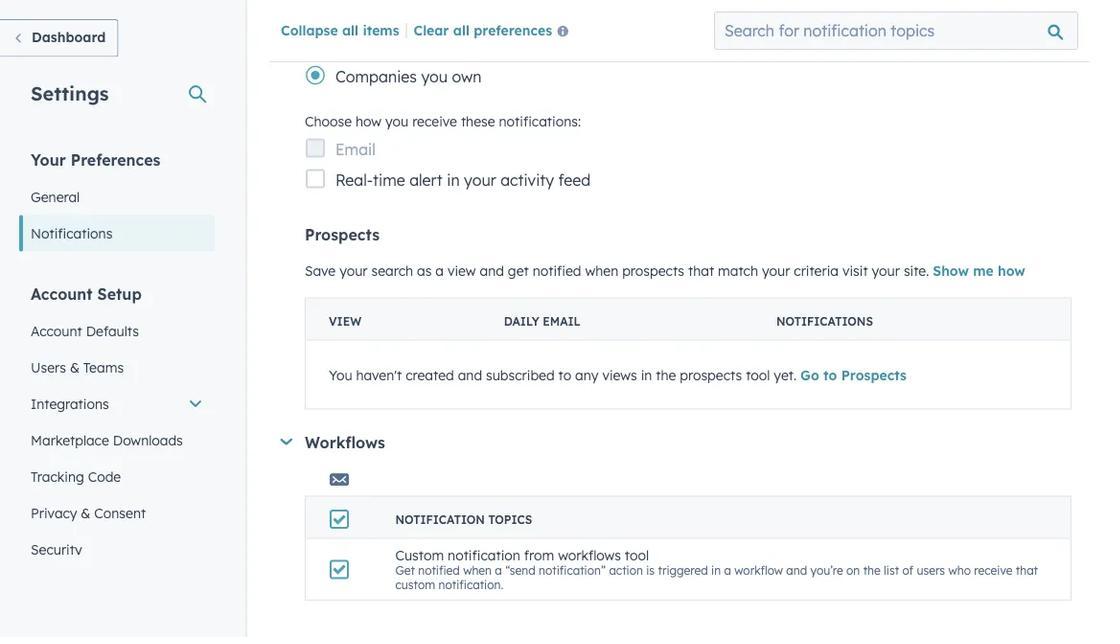 Task type: describe. For each thing, give the bounding box(es) containing it.
0 vertical spatial that
[[689, 262, 715, 279]]

2 horizontal spatial a
[[725, 564, 732, 578]]

general
[[31, 188, 80, 205]]

marketplace
[[31, 432, 109, 449]]

activity
[[501, 170, 554, 189]]

clear all preferences
[[414, 21, 553, 38]]

time
[[373, 170, 405, 189]]

who inside custom notification from workflows tool get notified when a "send notification" action is triggered in a workflow and you're on the list of users who receive that custom notification.
[[949, 564, 972, 578]]

preferences
[[474, 21, 553, 38]]

0 vertical spatial how
[[356, 113, 382, 129]]

your
[[31, 150, 66, 169]]

downloads
[[113, 432, 183, 449]]

workflow
[[735, 564, 784, 578]]

0 vertical spatial and
[[480, 262, 504, 279]]

prospects for the
[[680, 367, 743, 383]]

on
[[847, 564, 861, 578]]

tool inside custom notification from workflows tool get notified when a "send notification" action is triggered in a workflow and you're on the list of users who receive that custom notification.
[[625, 547, 649, 564]]

account defaults link
[[19, 313, 215, 350]]

can
[[452, 36, 479, 55]]

1 horizontal spatial how
[[999, 262, 1026, 279]]

me
[[974, 262, 994, 279]]

your right save
[[340, 262, 368, 279]]

show
[[934, 262, 970, 279]]

custom
[[396, 578, 436, 593]]

these
[[461, 113, 495, 129]]

1 horizontal spatial notifications
[[777, 314, 874, 329]]

1 horizontal spatial prospects
[[842, 367, 907, 383]]

prospects for when
[[623, 262, 685, 279]]

privacy & consent
[[31, 505, 146, 522]]

general link
[[19, 179, 215, 215]]

caret image
[[280, 439, 293, 446]]

teams
[[83, 359, 124, 376]]

tracking
[[31, 469, 84, 485]]

you left clear
[[386, 9, 409, 26]]

integrations
[[31, 396, 109, 412]]

0 vertical spatial who
[[356, 9, 382, 26]]

1 horizontal spatial tool
[[746, 367, 771, 383]]

yet.
[[774, 367, 797, 383]]

companies for companies you own
[[336, 67, 417, 86]]

haven't
[[356, 367, 402, 383]]

workflows
[[305, 433, 385, 452]]

choose for choose how you receive these notifications:
[[305, 113, 352, 129]]

workflows
[[558, 547, 621, 564]]

custom
[[396, 547, 444, 564]]

receive for notifications
[[413, 9, 458, 26]]

0 horizontal spatial view
[[448, 262, 476, 279]]

from
[[524, 547, 555, 564]]

you down the choose who you receive notifications about:
[[422, 36, 448, 55]]

users & teams
[[31, 359, 124, 376]]

topics
[[489, 513, 533, 527]]

companies you own
[[336, 67, 482, 86]]

2 to from the left
[[824, 367, 838, 383]]

go to prospects link
[[801, 367, 907, 383]]

you
[[329, 367, 353, 383]]

account defaults
[[31, 323, 139, 340]]

1 vertical spatial and
[[458, 367, 483, 383]]

clear all preferences button
[[414, 20, 577, 43]]

your preferences element
[[19, 149, 215, 252]]

1 horizontal spatial view
[[483, 36, 516, 55]]

items
[[363, 21, 400, 38]]

real-time alert in your activity feed
[[336, 170, 591, 189]]

notification.
[[439, 578, 504, 593]]

companies for companies you can view
[[336, 36, 417, 55]]

views
[[603, 367, 638, 383]]

tracking code link
[[19, 459, 215, 495]]

own
[[452, 67, 482, 86]]

alert
[[410, 170, 443, 189]]

your right match at the right top
[[762, 262, 791, 279]]

your left the activity
[[464, 170, 497, 189]]

workflows button
[[280, 433, 1072, 452]]

notifications link
[[19, 215, 215, 252]]

notified inside custom notification from workflows tool get notified when a "send notification" action is triggered in a workflow and you're on the list of users who receive that custom notification.
[[418, 564, 460, 578]]

collapse
[[281, 21, 338, 38]]

you down companies you can view
[[422, 67, 448, 86]]

go
[[801, 367, 820, 383]]

0 horizontal spatial prospects
[[305, 225, 380, 244]]

companies you can view
[[336, 36, 516, 55]]

and inside custom notification from workflows tool get notified when a "send notification" action is triggered in a workflow and you're on the list of users who receive that custom notification.
[[787, 564, 808, 578]]

dashboard
[[32, 29, 106, 46]]

the inside custom notification from workflows tool get notified when a "send notification" action is triggered in a workflow and you're on the list of users who receive that custom notification.
[[864, 564, 881, 578]]

subscribed
[[486, 367, 555, 383]]

0 horizontal spatial a
[[436, 262, 444, 279]]

& for privacy
[[81, 505, 91, 522]]

consent
[[94, 505, 146, 522]]

created
[[406, 367, 454, 383]]

choose for choose who you receive notifications about:
[[305, 9, 352, 26]]

about:
[[544, 9, 585, 26]]

search
[[372, 262, 413, 279]]

daily
[[504, 314, 540, 329]]

when inside custom notification from workflows tool get notified when a "send notification" action is triggered in a workflow and you're on the list of users who receive that custom notification.
[[463, 564, 492, 578]]

real-
[[336, 170, 373, 189]]

save
[[305, 262, 336, 279]]

notifications:
[[499, 113, 581, 129]]

account setup
[[31, 284, 142, 304]]

dashboard link
[[0, 19, 118, 57]]

save your search as a view and get notified when prospects that match your criteria visit your site. show me how
[[305, 262, 1026, 279]]

view
[[329, 314, 362, 329]]

clear
[[414, 21, 449, 38]]

1 vertical spatial in
[[641, 367, 653, 383]]



Task type: vqa. For each thing, say whether or not it's contained in the screenshot.
Users
yes



Task type: locate. For each thing, give the bounding box(es) containing it.
a right as
[[436, 262, 444, 279]]

and right the created
[[458, 367, 483, 383]]

0 horizontal spatial in
[[447, 170, 460, 189]]

a left workflow
[[725, 564, 732, 578]]

view right as
[[448, 262, 476, 279]]

collapse all items
[[281, 21, 400, 38]]

in right triggered
[[712, 564, 721, 578]]

setup
[[97, 284, 142, 304]]

all for collapse
[[342, 21, 359, 38]]

0 vertical spatial notifications
[[31, 225, 113, 242]]

code
[[88, 469, 121, 485]]

users
[[917, 564, 946, 578]]

notifications
[[462, 9, 541, 26]]

1 vertical spatial notified
[[418, 564, 460, 578]]

0 vertical spatial view
[[483, 36, 516, 55]]

0 vertical spatial the
[[656, 367, 677, 383]]

2 vertical spatial receive
[[975, 564, 1013, 578]]

0 vertical spatial notified
[[533, 262, 582, 279]]

1 horizontal spatial a
[[495, 564, 502, 578]]

the right views
[[656, 367, 677, 383]]

all
[[342, 21, 359, 38], [453, 21, 470, 38]]

in right views
[[641, 367, 653, 383]]

triggered
[[658, 564, 709, 578]]

account up users
[[31, 323, 82, 340]]

receive for these
[[413, 113, 457, 129]]

as
[[417, 262, 432, 279]]

0 horizontal spatial when
[[463, 564, 492, 578]]

1 vertical spatial account
[[31, 323, 82, 340]]

1 vertical spatial receive
[[413, 113, 457, 129]]

Search for notification topics search field
[[715, 12, 1079, 50]]

action
[[609, 564, 644, 578]]

notifications
[[31, 225, 113, 242], [777, 314, 874, 329]]

that
[[689, 262, 715, 279], [1017, 564, 1039, 578]]

1 vertical spatial how
[[999, 262, 1026, 279]]

0 horizontal spatial that
[[689, 262, 715, 279]]

receive inside custom notification from workflows tool get notified when a "send notification" action is triggered in a workflow and you're on the list of users who receive that custom notification.
[[975, 564, 1013, 578]]

notifications down general on the top left of page
[[31, 225, 113, 242]]

who right users
[[949, 564, 972, 578]]

defaults
[[86, 323, 139, 340]]

notified right get on the top of page
[[533, 262, 582, 279]]

1 vertical spatial &
[[81, 505, 91, 522]]

visit
[[843, 262, 869, 279]]

match
[[718, 262, 759, 279]]

2 horizontal spatial in
[[712, 564, 721, 578]]

custom notification from workflows tool get notified when a "send notification" action is triggered in a workflow and you're on the list of users who receive that custom notification.
[[396, 547, 1039, 593]]

1 vertical spatial when
[[463, 564, 492, 578]]

when right get on the top of page
[[585, 262, 619, 279]]

0 horizontal spatial all
[[342, 21, 359, 38]]

choose how you receive these notifications:
[[305, 113, 581, 129]]

of
[[903, 564, 914, 578]]

1 account from the top
[[31, 284, 93, 304]]

1 vertical spatial companies
[[336, 67, 417, 86]]

2 all from the left
[[453, 21, 470, 38]]

notifications inside your preferences element
[[31, 225, 113, 242]]

tracking code
[[31, 469, 121, 485]]

list
[[884, 564, 900, 578]]

is
[[647, 564, 655, 578]]

1 horizontal spatial that
[[1017, 564, 1039, 578]]

how up email
[[356, 113, 382, 129]]

receive
[[413, 9, 458, 26], [413, 113, 457, 129], [975, 564, 1013, 578]]

security link
[[19, 532, 215, 568]]

1 horizontal spatial in
[[641, 367, 653, 383]]

0 vertical spatial choose
[[305, 9, 352, 26]]

2 companies from the top
[[336, 67, 417, 86]]

companies up companies you own
[[336, 36, 417, 55]]

email
[[336, 140, 376, 159]]

prospects left match at the right top
[[623, 262, 685, 279]]

2 account from the top
[[31, 323, 82, 340]]

2 vertical spatial and
[[787, 564, 808, 578]]

& for users
[[70, 359, 80, 376]]

0 horizontal spatial notifications
[[31, 225, 113, 242]]

the
[[656, 367, 677, 383], [864, 564, 881, 578]]

1 choose from the top
[[305, 9, 352, 26]]

account for account setup
[[31, 284, 93, 304]]

get
[[396, 564, 415, 578]]

notification"
[[539, 564, 606, 578]]

you
[[386, 9, 409, 26], [422, 36, 448, 55], [422, 67, 448, 86], [386, 113, 409, 129]]

1 horizontal spatial to
[[824, 367, 838, 383]]

privacy & consent link
[[19, 495, 215, 532]]

privacy
[[31, 505, 77, 522]]

marketplace downloads
[[31, 432, 183, 449]]

in right the alert
[[447, 170, 460, 189]]

notified
[[533, 262, 582, 279], [418, 564, 460, 578]]

prospects
[[623, 262, 685, 279], [680, 367, 743, 383]]

0 horizontal spatial to
[[559, 367, 572, 383]]

a left "send
[[495, 564, 502, 578]]

your
[[464, 170, 497, 189], [340, 262, 368, 279], [762, 262, 791, 279], [872, 262, 901, 279]]

1 vertical spatial notifications
[[777, 314, 874, 329]]

choose left items on the left top
[[305, 9, 352, 26]]

choose
[[305, 9, 352, 26], [305, 113, 352, 129]]

daily email
[[504, 314, 581, 329]]

all right clear
[[453, 21, 470, 38]]

and
[[480, 262, 504, 279], [458, 367, 483, 383], [787, 564, 808, 578]]

0 vertical spatial prospects
[[305, 225, 380, 244]]

0 vertical spatial in
[[447, 170, 460, 189]]

account
[[31, 284, 93, 304], [31, 323, 82, 340]]

show me how link
[[934, 262, 1026, 279]]

0 vertical spatial account
[[31, 284, 93, 304]]

1 vertical spatial that
[[1017, 564, 1039, 578]]

notified right get on the bottom of the page
[[418, 564, 460, 578]]

1 vertical spatial the
[[864, 564, 881, 578]]

prospects up save
[[305, 225, 380, 244]]

0 horizontal spatial the
[[656, 367, 677, 383]]

prospects left yet.
[[680, 367, 743, 383]]

1 companies from the top
[[336, 36, 417, 55]]

companies down items on the left top
[[336, 67, 417, 86]]

1 vertical spatial tool
[[625, 547, 649, 564]]

how
[[356, 113, 382, 129], [999, 262, 1026, 279]]

when
[[585, 262, 619, 279], [463, 564, 492, 578]]

0 horizontal spatial who
[[356, 9, 382, 26]]

tool right workflows
[[625, 547, 649, 564]]

0 horizontal spatial &
[[70, 359, 80, 376]]

0 vertical spatial receive
[[413, 9, 458, 26]]

any
[[576, 367, 599, 383]]

when left "send
[[463, 564, 492, 578]]

you haven't created and subscribed to any views in the prospects tool yet. go to prospects
[[329, 367, 907, 383]]

0 vertical spatial tool
[[746, 367, 771, 383]]

all inside button
[[453, 21, 470, 38]]

1 to from the left
[[559, 367, 572, 383]]

account up account defaults
[[31, 284, 93, 304]]

prospects right go
[[842, 367, 907, 383]]

who right collapse
[[356, 9, 382, 26]]

1 horizontal spatial when
[[585, 262, 619, 279]]

tool left yet.
[[746, 367, 771, 383]]

1 vertical spatial view
[[448, 262, 476, 279]]

1 all from the left
[[342, 21, 359, 38]]

0 horizontal spatial how
[[356, 113, 382, 129]]

and left you're on the right of the page
[[787, 564, 808, 578]]

0 horizontal spatial notified
[[418, 564, 460, 578]]

marketplace downloads link
[[19, 423, 215, 459]]

collapse all items button
[[281, 21, 400, 38]]

companies
[[336, 36, 417, 55], [336, 67, 417, 86]]

1 horizontal spatial who
[[949, 564, 972, 578]]

security
[[31, 541, 82, 558]]

1 vertical spatial who
[[949, 564, 972, 578]]

and left get on the top of page
[[480, 262, 504, 279]]

choose up email
[[305, 113, 352, 129]]

notification topics
[[396, 513, 533, 527]]

& right users
[[70, 359, 80, 376]]

0 vertical spatial &
[[70, 359, 80, 376]]

to right go
[[824, 367, 838, 383]]

0 horizontal spatial tool
[[625, 547, 649, 564]]

2 choose from the top
[[305, 113, 352, 129]]

you down companies you own
[[386, 113, 409, 129]]

view down notifications
[[483, 36, 516, 55]]

feed
[[559, 170, 591, 189]]

& right privacy on the left
[[81, 505, 91, 522]]

receive right users
[[975, 564, 1013, 578]]

your left site.
[[872, 262, 901, 279]]

account for account defaults
[[31, 323, 82, 340]]

all for clear
[[453, 21, 470, 38]]

tool
[[746, 367, 771, 383], [625, 547, 649, 564]]

1 horizontal spatial notified
[[533, 262, 582, 279]]

0 vertical spatial companies
[[336, 36, 417, 55]]

1 vertical spatial choose
[[305, 113, 352, 129]]

how right me at the top
[[999, 262, 1026, 279]]

in inside custom notification from workflows tool get notified when a "send notification" action is triggered in a workflow and you're on the list of users who receive that custom notification.
[[712, 564, 721, 578]]

to left the any
[[559, 367, 572, 383]]

receive up companies you can view
[[413, 9, 458, 26]]

account setup element
[[19, 283, 215, 568]]

your preferences
[[31, 150, 161, 169]]

preferences
[[71, 150, 161, 169]]

notifications down criteria
[[777, 314, 874, 329]]

2 vertical spatial in
[[712, 564, 721, 578]]

that inside custom notification from workflows tool get notified when a "send notification" action is triggered in a workflow and you're on the list of users who receive that custom notification.
[[1017, 564, 1039, 578]]

"send
[[506, 564, 536, 578]]

notification
[[396, 513, 485, 527]]

email
[[543, 314, 581, 329]]

1 horizontal spatial all
[[453, 21, 470, 38]]

who
[[356, 9, 382, 26], [949, 564, 972, 578]]

get
[[508, 262, 529, 279]]

a
[[436, 262, 444, 279], [495, 564, 502, 578], [725, 564, 732, 578]]

criteria
[[794, 262, 839, 279]]

0 vertical spatial prospects
[[623, 262, 685, 279]]

receive left these
[[413, 113, 457, 129]]

the right "on"
[[864, 564, 881, 578]]

site.
[[904, 262, 930, 279]]

users
[[31, 359, 66, 376]]

integrations button
[[19, 386, 215, 423]]

1 vertical spatial prospects
[[842, 367, 907, 383]]

in
[[447, 170, 460, 189], [641, 367, 653, 383], [712, 564, 721, 578]]

1 horizontal spatial the
[[864, 564, 881, 578]]

1 vertical spatial prospects
[[680, 367, 743, 383]]

1 horizontal spatial &
[[81, 505, 91, 522]]

0 vertical spatial when
[[585, 262, 619, 279]]

all left items on the left top
[[342, 21, 359, 38]]



